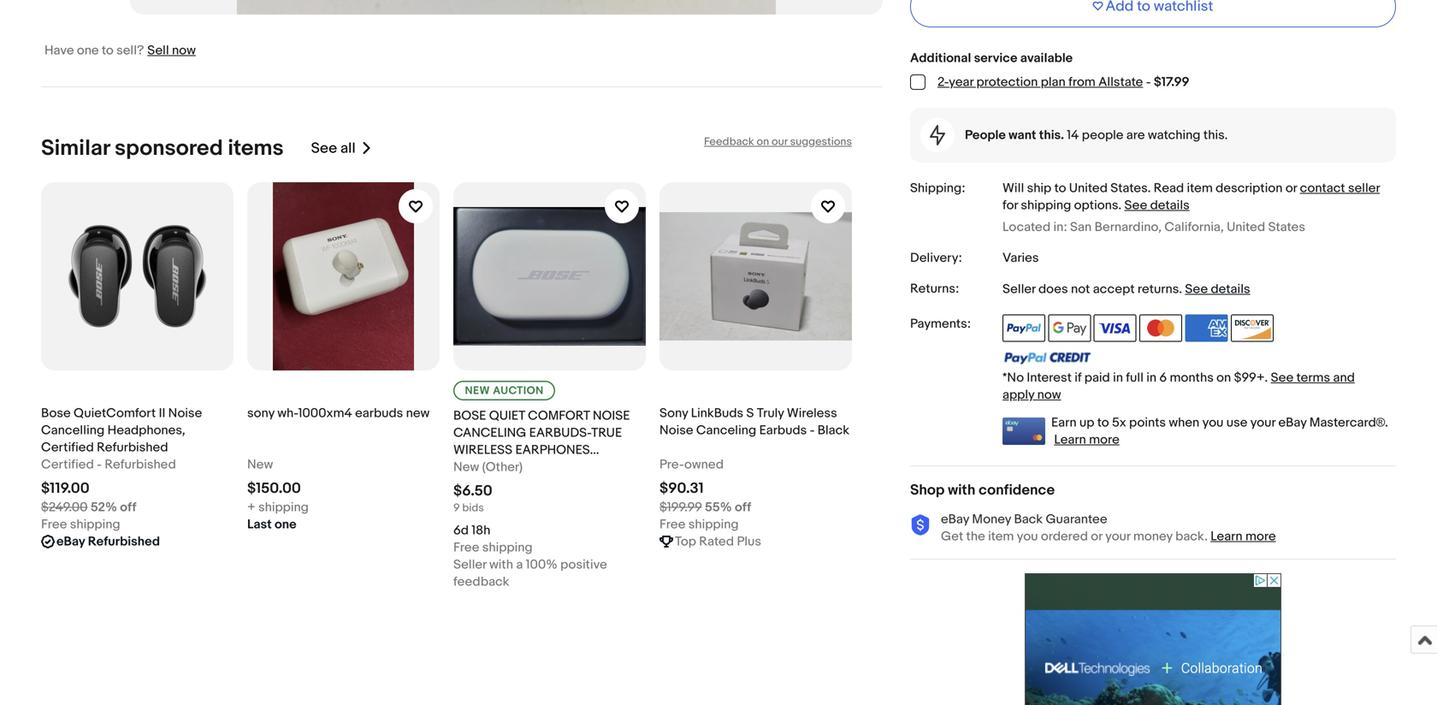 Task type: vqa. For each thing, say whether or not it's contained in the screenshot.
2023
no



Task type: describe. For each thing, give the bounding box(es) containing it.
pre-owned $90.31 $199.99 55% off free shipping
[[660, 457, 751, 532]]

master card image
[[1140, 315, 1183, 342]]

New text field
[[247, 456, 273, 473]]

$150.00 text field
[[247, 480, 301, 498]]

similar sponsored items
[[41, 135, 284, 162]]

1 horizontal spatial your
[[1251, 415, 1276, 430]]

if
[[1075, 370, 1082, 386]]

- inside the sony linkbuds s truly wireless noise canceling earbuds - black
[[810, 423, 815, 438]]

learn more link for earn up to 5x points when you use your ebay mastercard®.
[[1055, 432, 1120, 447]]

sony
[[247, 406, 275, 421]]

earbuds
[[760, 423, 807, 438]]

will
[[1003, 181, 1025, 196]]

2 in from the left
[[1147, 370, 1157, 386]]

new for $150.00
[[247, 457, 273, 472]]

plus
[[737, 534, 762, 549]]

1 this. from the left
[[1040, 128, 1064, 143]]

free inside bose quietcomfort ii noise cancelling headphones, certified refurbished certified - refurbished $119.00 $249.00 52% off free shipping
[[41, 517, 67, 532]]

guarantee
[[1046, 512, 1108, 527]]

available
[[1021, 51, 1073, 66]]

2 this. from the left
[[1204, 128, 1228, 143]]

states
[[1269, 220, 1306, 235]]

new (other) $6.50 9 bids 6d 18h free shipping seller with a 100% positive feedback
[[454, 460, 610, 590]]

details inside will ship to united states. read item description or contact seller for shipping options . see details located in: san bernardino, california, united states
[[1151, 198, 1190, 213]]

ebay money back guarantee
[[941, 512, 1108, 527]]

use
[[1227, 415, 1248, 430]]

+ shipping text field
[[247, 499, 309, 516]]

to for up
[[1098, 415, 1110, 430]]

items
[[228, 135, 284, 162]]

seller does not accept returns . see details
[[1003, 282, 1251, 297]]

Last one text field
[[247, 516, 297, 533]]

new
[[406, 406, 430, 421]]

one inside new $150.00 + shipping last one
[[275, 517, 297, 532]]

apply
[[1003, 387, 1035, 403]]

back
[[1014, 512, 1043, 527]]

2 horizontal spatial ebay
[[1279, 415, 1307, 430]]

earphones
[[516, 443, 590, 458]]

protection
[[977, 75, 1038, 90]]

noise
[[593, 408, 630, 424]]

truly
[[757, 406, 784, 421]]

$90.31 text field
[[660, 480, 704, 498]]

shipping:
[[910, 181, 966, 196]]

description
[[1216, 181, 1283, 196]]

year
[[949, 75, 974, 90]]

bids
[[462, 502, 484, 515]]

additional service available
[[910, 51, 1073, 66]]

$6.50
[[454, 482, 493, 500]]

1 certified from the top
[[41, 440, 94, 455]]

with inside new (other) $6.50 9 bids 6d 18h free shipping seller with a 100% positive feedback
[[489, 557, 513, 573]]

discover image
[[1231, 315, 1274, 342]]

ebay mastercard image
[[1003, 417, 1046, 445]]

paypal credit image
[[1003, 351, 1092, 365]]

feedback on our suggestions
[[704, 135, 852, 149]]

wh-
[[277, 406, 298, 421]]

or inside will ship to united states. read item description or contact seller for shipping options . see details located in: san bernardino, california, united states
[[1286, 181, 1298, 196]]

see terms and apply now link
[[1003, 370, 1355, 403]]

from
[[1069, 75, 1096, 90]]

$199.99
[[660, 500, 702, 515]]

- inside bose quietcomfort ii noise cancelling headphones, certified refurbished certified - refurbished $119.00 $249.00 52% off free shipping
[[97, 457, 102, 472]]

100%
[[526, 557, 558, 573]]

learn more link for get the item you ordered or your money back.
[[1211, 529, 1276, 544]]

service
[[974, 51, 1018, 66]]

sell
[[147, 43, 169, 58]]

. inside will ship to united states. read item description or contact seller for shipping options . see details located in: san bernardino, california, united states
[[1119, 198, 1122, 213]]

shipping inside new $150.00 + shipping last one
[[258, 500, 309, 515]]

get the item you ordered or your money back.
[[941, 529, 1208, 544]]

see all link
[[311, 135, 373, 162]]

sell?
[[116, 43, 144, 58]]

are
[[1127, 128, 1145, 143]]

options
[[1075, 198, 1119, 213]]

allstate
[[1099, 75, 1144, 90]]

6d 18h text field
[[454, 522, 491, 539]]

returns:
[[910, 281, 959, 297]]

1 horizontal spatial on
[[1217, 370, 1232, 386]]

bernardino,
[[1095, 220, 1162, 235]]

a
[[516, 557, 523, 573]]

sell now link
[[147, 43, 196, 58]]

sony wh-1000xm4 earbuds new
[[247, 406, 430, 421]]

payments:
[[910, 316, 971, 332]]

new for (other)
[[454, 460, 479, 475]]

canceling
[[454, 426, 527, 441]]

ii
[[159, 406, 165, 421]]

located
[[1003, 220, 1051, 235]]

all
[[341, 140, 356, 158]]

1 horizontal spatial united
[[1227, 220, 1266, 235]]

1000xm4
[[298, 406, 352, 421]]

See all text field
[[311, 140, 356, 158]]

52%
[[91, 500, 117, 515]]

now inside see terms and apply now
[[1038, 387, 1062, 403]]

sony linkbuds s truly wireless noise canceling earbuds - black
[[660, 406, 850, 438]]

people
[[965, 128, 1006, 143]]

top
[[675, 534, 697, 549]]

18h
[[472, 523, 491, 538]]

paid
[[1085, 370, 1110, 386]]

up
[[1080, 415, 1095, 430]]

more for get the item you ordered or your money back.
[[1246, 529, 1276, 544]]

months
[[1170, 370, 1214, 386]]

see inside see terms and apply now
[[1271, 370, 1294, 386]]

0 vertical spatial free shipping text field
[[41, 516, 120, 533]]

0 vertical spatial refurbished
[[97, 440, 168, 455]]

1 vertical spatial see details link
[[1186, 282, 1251, 297]]

$6.50 text field
[[454, 482, 493, 500]]

0 vertical spatial one
[[77, 43, 99, 58]]

see terms and apply now
[[1003, 370, 1355, 403]]

with details__icon image for people want this.
[[930, 125, 946, 146]]

earn
[[1052, 415, 1077, 430]]

full
[[1126, 370, 1144, 386]]

quiet
[[489, 408, 525, 424]]

points
[[1130, 415, 1166, 430]]

does
[[1039, 282, 1068, 297]]

states.
[[1111, 181, 1151, 196]]

noise inside bose quietcomfort ii noise cancelling headphones, certified refurbished certified - refurbished $119.00 $249.00 52% off free shipping
[[168, 406, 202, 421]]

black
[[818, 423, 850, 438]]

Free shipping text field
[[660, 516, 739, 533]]

off inside "pre-owned $90.31 $199.99 55% off free shipping"
[[735, 500, 751, 515]]

earbuds-
[[529, 426, 591, 441]]



Task type: locate. For each thing, give the bounding box(es) containing it.
0 vertical spatial learn more
[[1055, 432, 1120, 447]]

1 in from the left
[[1113, 370, 1124, 386]]

eBay Refurbished text field
[[56, 533, 160, 550]]

0 horizontal spatial item
[[988, 529, 1014, 544]]

0 horizontal spatial learn
[[1055, 432, 1087, 447]]

previous price $199.99 55% off text field
[[660, 499, 751, 516]]

shipping inside bose quietcomfort ii noise cancelling headphones, certified refurbished certified - refurbished $119.00 $249.00 52% off free shipping
[[70, 517, 120, 532]]

$150.00
[[247, 480, 301, 498]]

free shipping text field down $249.00
[[41, 516, 120, 533]]

2 vertical spatial to
[[1098, 415, 1110, 430]]

feedback
[[704, 135, 754, 149]]

to
[[102, 43, 114, 58], [1055, 181, 1067, 196], [1098, 415, 1110, 430]]

s
[[747, 406, 754, 421]]

2 vertical spatial -
[[97, 457, 102, 472]]

free inside "pre-owned $90.31 $199.99 55% off free shipping"
[[660, 517, 686, 532]]

6
[[1160, 370, 1167, 386]]

1 vertical spatial refurbished
[[105, 457, 176, 472]]

shipping up a
[[482, 540, 533, 556]]

learn more link down up
[[1055, 432, 1120, 447]]

9
[[454, 502, 460, 515]]

free down $249.00
[[41, 517, 67, 532]]

0 vertical spatial on
[[757, 135, 769, 149]]

or left contact
[[1286, 181, 1298, 196]]

1 vertical spatial seller
[[454, 557, 487, 573]]

suggestions
[[790, 135, 852, 149]]

with details__icon image
[[930, 125, 946, 146], [910, 515, 931, 536]]

1 horizontal spatial one
[[275, 517, 297, 532]]

1 horizontal spatial with
[[948, 481, 976, 499]]

1 vertical spatial learn
[[1211, 529, 1243, 544]]

details down read
[[1151, 198, 1190, 213]]

learn more link right back.
[[1211, 529, 1276, 544]]

more down 5x
[[1089, 432, 1120, 447]]

1 vertical spatial -
[[810, 423, 815, 438]]

2 horizontal spatial free
[[660, 517, 686, 532]]

1 horizontal spatial ebay
[[941, 512, 970, 527]]

auction
[[493, 384, 544, 398]]

in left 6
[[1147, 370, 1157, 386]]

contact
[[1300, 181, 1346, 196]]

linkbuds
[[691, 406, 744, 421]]

on left $99+.
[[1217, 370, 1232, 386]]

more
[[1089, 432, 1120, 447], [1246, 529, 1276, 544]]

more for earn up to 5x points when you use your ebay mastercard®.
[[1089, 432, 1120, 447]]

0 horizontal spatial .
[[1119, 198, 1122, 213]]

1 horizontal spatial seller
[[1003, 282, 1036, 297]]

with left a
[[489, 557, 513, 573]]

additional
[[910, 51, 971, 66]]

item inside will ship to united states. read item description or contact seller for shipping options . see details located in: san bernardino, california, united states
[[1187, 181, 1213, 196]]

0 horizontal spatial on
[[757, 135, 769, 149]]

shipping up 'rated'
[[689, 517, 739, 532]]

1 vertical spatial one
[[275, 517, 297, 532]]

this. right watching
[[1204, 128, 1228, 143]]

feedback
[[454, 574, 510, 590]]

noise
[[168, 406, 202, 421], [660, 423, 694, 438]]

to for one
[[102, 43, 114, 58]]

interest
[[1027, 370, 1072, 386]]

1 horizontal spatial to
[[1055, 181, 1067, 196]]

0 horizontal spatial your
[[1106, 529, 1131, 544]]

to left 5x
[[1098, 415, 1110, 430]]

more right back.
[[1246, 529, 1276, 544]]

ebay refurbished
[[56, 534, 160, 549]]

off right the "55%" at the bottom of the page
[[735, 500, 751, 515]]

one down "+ shipping" text field
[[275, 517, 297, 532]]

0 horizontal spatial you
[[1017, 529, 1038, 544]]

new
[[247, 457, 273, 472], [454, 460, 479, 475]]

learn for earn up to 5x points when you use your ebay mastercard®.
[[1055, 432, 1087, 447]]

you left use
[[1203, 415, 1224, 430]]

have
[[44, 43, 74, 58]]

advertisement region
[[1025, 573, 1282, 705]]

have one to sell? sell now
[[44, 43, 196, 58]]

0 vertical spatial united
[[1069, 181, 1108, 196]]

.
[[1119, 198, 1122, 213], [1179, 282, 1183, 297]]

ship
[[1027, 181, 1052, 196]]

free down 6d
[[454, 540, 480, 556]]

paypal image
[[1003, 315, 1046, 342]]

learn more link
[[1055, 432, 1120, 447], [1211, 529, 1276, 544]]

2 vertical spatial ebay
[[56, 534, 85, 549]]

top rated plus
[[675, 534, 762, 549]]

ordered
[[1041, 529, 1088, 544]]

1 vertical spatial with details__icon image
[[910, 515, 931, 536]]

shop with confidence
[[910, 481, 1055, 499]]

1 vertical spatial noise
[[660, 423, 694, 438]]

0 vertical spatial or
[[1286, 181, 1298, 196]]

item right read
[[1187, 181, 1213, 196]]

0 vertical spatial certified
[[41, 440, 94, 455]]

with details__icon image for ebay money back guarantee
[[910, 515, 931, 536]]

ebay for ebay money back guarantee
[[941, 512, 970, 527]]

1 vertical spatial to
[[1055, 181, 1067, 196]]

in:
[[1054, 220, 1068, 235]]

1 vertical spatial details
[[1211, 282, 1251, 297]]

1 horizontal spatial learn more
[[1211, 529, 1276, 544]]

on left our
[[757, 135, 769, 149]]

earn up to 5x points when you use your ebay mastercard®.
[[1052, 415, 1389, 430]]

quietcomfort
[[74, 406, 156, 421]]

varies
[[1003, 250, 1039, 266]]

0 vertical spatial noise
[[168, 406, 202, 421]]

- up 52%
[[97, 457, 102, 472]]

1 horizontal spatial free shipping text field
[[454, 539, 533, 556]]

see left all
[[311, 140, 337, 158]]

1 vertical spatial now
[[1038, 387, 1062, 403]]

2-
[[938, 75, 949, 90]]

american express image
[[1186, 315, 1228, 342]]

0 horizontal spatial details
[[1151, 198, 1190, 213]]

earbuds
[[355, 406, 403, 421]]

bose quietcomfort ii noise cancelling headphones, certified refurbished certified - refurbished $119.00 $249.00 52% off free shipping
[[41, 406, 202, 532]]

mastercard®.
[[1310, 415, 1389, 430]]

your right use
[[1251, 415, 1276, 430]]

one right have
[[77, 43, 99, 58]]

positive
[[561, 557, 607, 573]]

see details link down read
[[1125, 198, 1190, 213]]

0 horizontal spatial seller
[[454, 557, 487, 573]]

learn more down up
[[1055, 432, 1120, 447]]

0 vertical spatial seller
[[1003, 282, 1036, 297]]

now right sell on the left of the page
[[172, 43, 196, 58]]

1 horizontal spatial .
[[1179, 282, 1183, 297]]

refurbished
[[97, 440, 168, 455], [105, 457, 176, 472], [88, 534, 160, 549]]

1 horizontal spatial in
[[1147, 370, 1157, 386]]

free inside new (other) $6.50 9 bids 6d 18h free shipping seller with a 100% positive feedback
[[454, 540, 480, 556]]

shipping inside "pre-owned $90.31 $199.99 55% off free shipping"
[[689, 517, 739, 532]]

details up the 'discover' image
[[1211, 282, 1251, 297]]

new inside new (other) $6.50 9 bids 6d 18h free shipping seller with a 100% positive feedback
[[454, 460, 479, 475]]

see right 'returns'
[[1186, 282, 1208, 297]]

see all
[[311, 140, 356, 158]]

learn more for earn up to 5x points when you use your ebay mastercard®.
[[1055, 432, 1120, 447]]

1 horizontal spatial new
[[454, 460, 479, 475]]

1 horizontal spatial learn
[[1211, 529, 1243, 544]]

0 horizontal spatial noise
[[168, 406, 202, 421]]

$17.99
[[1154, 75, 1190, 90]]

see inside will ship to united states. read item description or contact seller for shipping options . see details located in: san bernardino, california, united states
[[1125, 198, 1148, 213]]

$249.00
[[41, 500, 88, 515]]

*no
[[1003, 370, 1024, 386]]

0 vertical spatial you
[[1203, 415, 1224, 430]]

free down $199.99
[[660, 517, 686, 532]]

new up $150.00
[[247, 457, 273, 472]]

learn for get the item you ordered or your money back.
[[1211, 529, 1243, 544]]

0 horizontal spatial more
[[1089, 432, 1120, 447]]

0 vertical spatial to
[[102, 43, 114, 58]]

0 horizontal spatial to
[[102, 43, 114, 58]]

cancelling
[[41, 423, 105, 438]]

you down back on the bottom of the page
[[1017, 529, 1038, 544]]

6d
[[454, 523, 469, 538]]

learn
[[1055, 432, 1087, 447], [1211, 529, 1243, 544]]

0 vertical spatial -
[[1146, 75, 1151, 90]]

0 vertical spatial with details__icon image
[[930, 125, 946, 146]]

with right shop
[[948, 481, 976, 499]]

ebay inside ebay refurbished text box
[[56, 534, 85, 549]]

feedback on our suggestions link
[[704, 135, 852, 149]]

new inside new $150.00 + shipping last one
[[247, 457, 273, 472]]

1 horizontal spatial or
[[1286, 181, 1298, 196]]

new $150.00 + shipping last one
[[247, 457, 309, 532]]

1 vertical spatial or
[[1091, 529, 1103, 544]]

money
[[1134, 529, 1173, 544]]

to right ship
[[1055, 181, 1067, 196]]

shipping down ship
[[1021, 198, 1072, 213]]

our
[[772, 135, 788, 149]]

0 horizontal spatial off
[[120, 500, 136, 515]]

in left "full"
[[1113, 370, 1124, 386]]

1 vertical spatial learn more
[[1211, 529, 1276, 544]]

learn right back.
[[1211, 529, 1243, 544]]

shipping inside will ship to united states. read item description or contact seller for shipping options . see details located in: san bernardino, california, united states
[[1021, 198, 1072, 213]]

1 vertical spatial free shipping text field
[[454, 539, 533, 556]]

read
[[1154, 181, 1184, 196]]

1 horizontal spatial details
[[1211, 282, 1251, 297]]

see details link up american express image
[[1186, 282, 1251, 297]]

this.
[[1040, 128, 1064, 143], [1204, 128, 1228, 143]]

Top Rated Plus text field
[[675, 533, 762, 550]]

shipping down previous price $249.00 52% off 'text field' at the left bottom
[[70, 517, 120, 532]]

1 off from the left
[[120, 500, 136, 515]]

returns
[[1138, 282, 1179, 297]]

$119.00 text field
[[41, 480, 90, 498]]

sony
[[660, 406, 688, 421]]

1 vertical spatial certified
[[41, 457, 94, 472]]

owned
[[685, 457, 724, 472]]

Free shipping text field
[[41, 516, 120, 533], [454, 539, 533, 556]]

united up options
[[1069, 181, 1108, 196]]

0 vertical spatial now
[[172, 43, 196, 58]]

previous price $249.00 52% off text field
[[41, 499, 136, 516]]

off inside bose quietcomfort ii noise cancelling headphones, certified refurbished certified - refurbished $119.00 $249.00 52% off free shipping
[[120, 500, 136, 515]]

- left $17.99
[[1146, 75, 1151, 90]]

now down interest
[[1038, 387, 1062, 403]]

0 horizontal spatial -
[[97, 457, 102, 472]]

0 horizontal spatial free shipping text field
[[41, 516, 120, 533]]

seller
[[1349, 181, 1380, 196]]

certified up $119.00 'text field'
[[41, 457, 94, 472]]

visa image
[[1094, 315, 1137, 342]]

Seller with a 100% positive feedback text field
[[454, 556, 646, 591]]

to left 'sell?'
[[102, 43, 114, 58]]

1 vertical spatial item
[[988, 529, 1014, 544]]

certified down "cancelling"
[[41, 440, 94, 455]]

with details__icon image left get
[[910, 515, 931, 536]]

or down guarantee
[[1091, 529, 1103, 544]]

see left terms
[[1271, 370, 1294, 386]]

one
[[77, 43, 99, 58], [275, 517, 297, 532]]

delivery:
[[910, 250, 962, 266]]

Certified - Refurbished text field
[[41, 456, 176, 473]]

1 vertical spatial learn more link
[[1211, 529, 1276, 544]]

55%
[[705, 500, 732, 515]]

google pay image
[[1049, 315, 1091, 342]]

1 vertical spatial with
[[489, 557, 513, 573]]

-
[[1146, 75, 1151, 90], [810, 423, 815, 438], [97, 457, 102, 472]]

0 horizontal spatial in
[[1113, 370, 1124, 386]]

1 horizontal spatial learn more link
[[1211, 529, 1276, 544]]

1 horizontal spatial noise
[[660, 423, 694, 438]]

this. left 14
[[1040, 128, 1064, 143]]

shipping inside new (other) $6.50 9 bids 6d 18h free shipping seller with a 100% positive feedback
[[482, 540, 533, 556]]

united down description
[[1227, 220, 1266, 235]]

0 vertical spatial item
[[1187, 181, 1213, 196]]

0 vertical spatial your
[[1251, 415, 1276, 430]]

. down the states.
[[1119, 198, 1122, 213]]

seller down "varies"
[[1003, 282, 1036, 297]]

0 vertical spatial with
[[948, 481, 976, 499]]

1 horizontal spatial off
[[735, 500, 751, 515]]

0 vertical spatial learn
[[1055, 432, 1087, 447]]

seller
[[1003, 282, 1036, 297], [454, 557, 487, 573]]

bose
[[454, 408, 486, 424]]

new auction
[[465, 384, 544, 398]]

2 off from the left
[[735, 500, 751, 515]]

+
[[247, 500, 256, 515]]

or
[[1286, 181, 1298, 196], [1091, 529, 1103, 544]]

0 vertical spatial details
[[1151, 198, 1190, 213]]

1 horizontal spatial now
[[1038, 387, 1062, 403]]

money
[[972, 512, 1012, 527]]

learn more for get the item you ordered or your money back.
[[1211, 529, 1276, 544]]

1 vertical spatial on
[[1217, 370, 1232, 386]]

ebay down $249.00
[[56, 534, 85, 549]]

9 bids text field
[[454, 502, 484, 515]]

0 horizontal spatial new
[[247, 457, 273, 472]]

0 horizontal spatial united
[[1069, 181, 1108, 196]]

$99+.
[[1234, 370, 1268, 386]]

0 horizontal spatial ebay
[[56, 534, 85, 549]]

Pre-owned text field
[[660, 456, 724, 473]]

seller up feedback
[[454, 557, 487, 573]]

1 vertical spatial ebay
[[941, 512, 970, 527]]

seller inside new (other) $6.50 9 bids 6d 18h free shipping seller with a 100% positive feedback
[[454, 557, 487, 573]]

. up master card image
[[1179, 282, 1183, 297]]

off right 52%
[[120, 500, 136, 515]]

0 horizontal spatial free
[[41, 517, 67, 532]]

shipping up last one text field
[[258, 500, 309, 515]]

noise down sony
[[660, 423, 694, 438]]

0 horizontal spatial one
[[77, 43, 99, 58]]

to for ship
[[1055, 181, 1067, 196]]

New (Other) text field
[[454, 459, 523, 476]]

5x
[[1112, 415, 1127, 430]]

new down wireless on the left bottom of the page
[[454, 460, 479, 475]]

with
[[948, 481, 976, 499], [489, 557, 513, 573]]

0 horizontal spatial with
[[489, 557, 513, 573]]

noise inside the sony linkbuds s truly wireless noise canceling earbuds - black
[[660, 423, 694, 438]]

ebay for ebay refurbished
[[56, 534, 85, 549]]

learn more
[[1055, 432, 1120, 447], [1211, 529, 1276, 544]]

ebay down terms
[[1279, 415, 1307, 430]]

learn more right back.
[[1211, 529, 1276, 544]]

see
[[311, 140, 337, 158], [1125, 198, 1148, 213], [1186, 282, 1208, 297], [1271, 370, 1294, 386]]

free shipping text field down 18h
[[454, 539, 533, 556]]

with details__icon image left people at the right
[[930, 125, 946, 146]]

bose quiet comfort noise canceling earbuds-true wireless earphones sandstone
[[454, 408, 630, 475]]

1 horizontal spatial -
[[810, 423, 815, 438]]

0 horizontal spatial learn more link
[[1055, 432, 1120, 447]]

sponsored
[[115, 135, 223, 162]]

united
[[1069, 181, 1108, 196], [1227, 220, 1266, 235]]

- down wireless
[[810, 423, 815, 438]]

1 horizontal spatial more
[[1246, 529, 1276, 544]]

to inside will ship to united states. read item description or contact seller for shipping options . see details located in: san bernardino, california, united states
[[1055, 181, 1067, 196]]

2 vertical spatial refurbished
[[88, 534, 160, 549]]

back.
[[1176, 529, 1208, 544]]

1 vertical spatial united
[[1227, 220, 1266, 235]]

ebay
[[1279, 415, 1307, 430], [941, 512, 970, 527], [56, 534, 85, 549]]

0 horizontal spatial this.
[[1040, 128, 1064, 143]]

certified
[[41, 440, 94, 455], [41, 457, 94, 472]]

refurbished inside text box
[[88, 534, 160, 549]]

your left money
[[1106, 529, 1131, 544]]

0 horizontal spatial or
[[1091, 529, 1103, 544]]

want
[[1009, 128, 1037, 143]]

ebay up get
[[941, 512, 970, 527]]

canceling
[[696, 423, 757, 438]]

will ship to united states. read item description or contact seller for shipping options . see details located in: san bernardino, california, united states
[[1003, 181, 1380, 235]]

1 vertical spatial more
[[1246, 529, 1276, 544]]

learn down earn
[[1055, 432, 1087, 447]]

item down money
[[988, 529, 1014, 544]]

rated
[[699, 534, 734, 549]]

noise right ii
[[168, 406, 202, 421]]

*no interest if paid in full in 6 months on $99+.
[[1003, 370, 1271, 386]]

$119.00
[[41, 480, 90, 498]]

2 horizontal spatial -
[[1146, 75, 1151, 90]]

in
[[1113, 370, 1124, 386], [1147, 370, 1157, 386]]

1 vertical spatial your
[[1106, 529, 1131, 544]]

people want this. 14 people are watching this.
[[965, 128, 1228, 143]]

pre-
[[660, 457, 685, 472]]

1 horizontal spatial free
[[454, 540, 480, 556]]

0 horizontal spatial learn more
[[1055, 432, 1120, 447]]

see down the states.
[[1125, 198, 1148, 213]]

2 certified from the top
[[41, 457, 94, 472]]

0 vertical spatial see details link
[[1125, 198, 1190, 213]]

1 horizontal spatial this.
[[1204, 128, 1228, 143]]



